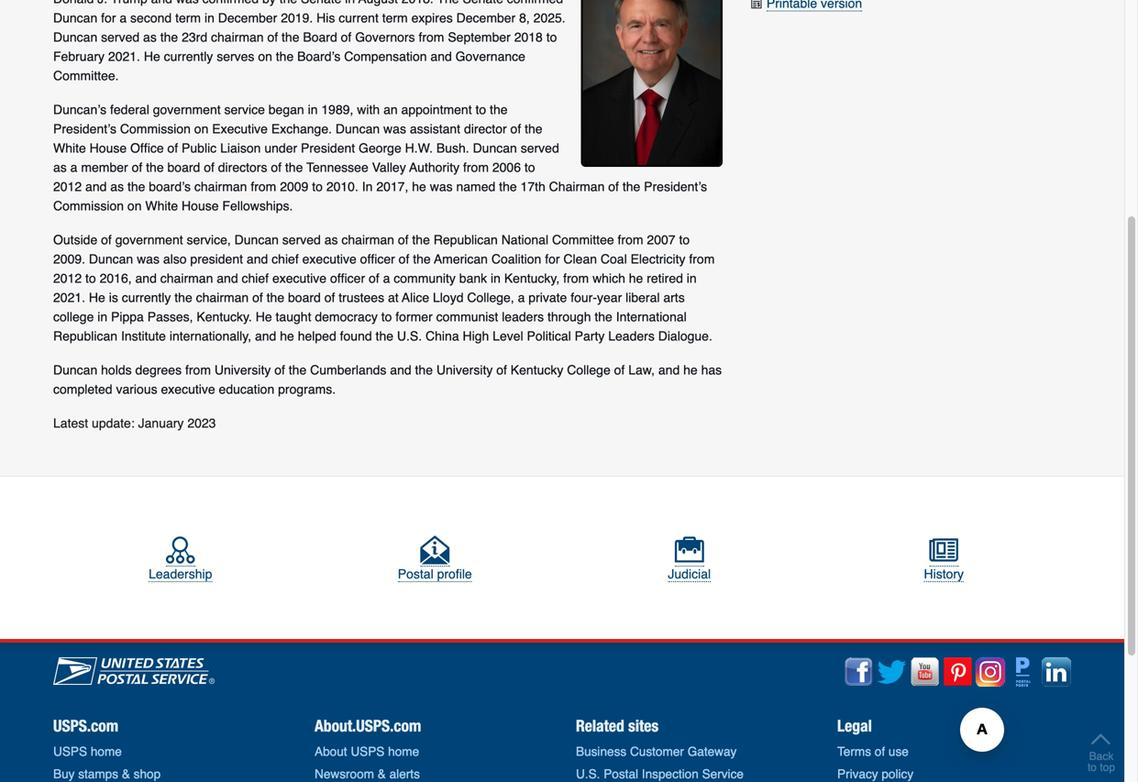 Task type: describe. For each thing, give the bounding box(es) containing it.
also
[[163, 252, 187, 267]]

which
[[593, 271, 626, 286]]

internationally,
[[170, 329, 252, 344]]

top
[[1101, 762, 1116, 775]]

usps home link
[[53, 745, 122, 760]]

postal profile
[[398, 567, 472, 582]]

2021.
[[53, 290, 85, 305]]

about
[[315, 745, 347, 760]]

h.w.
[[405, 141, 433, 156]]

began
[[269, 102, 304, 117]]

lloyd
[[433, 290, 464, 305]]

found
[[340, 329, 372, 344]]

judicial
[[668, 567, 711, 582]]

president
[[190, 252, 243, 267]]

and right cumberlands
[[390, 363, 412, 378]]

democracy
[[315, 310, 378, 324]]

he inside duncan holds degrees from university of the cumberlands and  the university of kentucky college of law, and he has completed various  executive education programs.
[[684, 363, 698, 378]]

duncan inside duncan holds degrees from university of the cumberlands and  the university of kentucky college of law, and he has completed various  executive education programs.
[[53, 363, 98, 378]]

related
[[576, 717, 625, 736]]

usps inside usps home buy stamps & shop
[[53, 745, 87, 760]]

1 vertical spatial commission
[[53, 199, 124, 213]]

1 vertical spatial house
[[182, 199, 219, 213]]

president
[[301, 141, 355, 156]]

to up 17th
[[525, 160, 536, 175]]

and up currently
[[135, 271, 157, 286]]

institute
[[121, 329, 166, 344]]

leaders
[[502, 310, 544, 324]]

was for appointment
[[384, 122, 406, 136]]

stamps
[[78, 768, 118, 782]]

he down taught
[[280, 329, 294, 344]]

1 horizontal spatial president's
[[644, 179, 708, 194]]

u.s. inside business customer gateway u.s. postal inspection service
[[576, 768, 601, 782]]

four-
[[571, 290, 597, 305]]

pinterest logo image
[[944, 658, 973, 687]]

1 vertical spatial officer
[[330, 271, 365, 286]]

postal inside business customer gateway u.s. postal inspection service
[[604, 768, 639, 782]]

to right the 2007
[[680, 233, 690, 247]]

2009.
[[53, 252, 85, 267]]

home inside usps home buy stamps & shop
[[91, 745, 122, 760]]

chairman inside duncan's federal government service began in 1989, with an  appointment to the president's commission on executive exchange. duncan was  assistant director of the white house office of public liaison under president  george h.w. bush. duncan served as a member of the board of directors of the  tennessee valley authority from 2006 to 2012 and as the board's chairman from  2009 to 2010. in 2017, he was named the 17th chairman of the president's commission on white house fellowships.
[[194, 179, 247, 194]]

about usps home newsroom & alerts
[[315, 745, 420, 782]]

served inside duncan's federal government service began in 1989, with an  appointment to the president's commission on executive exchange. duncan was  assistant director of the white house office of public liaison under president  george h.w. bush. duncan served as a member of the board of directors of the  tennessee valley authority from 2006 to 2012 and as the board's chairman from  2009 to 2010. in 2017, he was named the 17th chairman of the president's commission on white house fellowships.
[[521, 141, 560, 156]]

business customer gateway u.s. postal inspection service
[[576, 745, 744, 782]]

to inside back to top
[[1088, 762, 1098, 775]]

completed
[[53, 382, 113, 397]]

newsroom & alerts link
[[315, 768, 420, 782]]

1 university from the left
[[215, 363, 271, 378]]

political
[[527, 329, 572, 344]]

service
[[224, 102, 265, 117]]

to left 2016,
[[85, 271, 96, 286]]

0 horizontal spatial president's
[[53, 122, 117, 136]]

helped
[[298, 329, 337, 344]]

history
[[925, 567, 965, 582]]

and inside duncan's federal government service began in 1989, with an  appointment to the president's commission on executive exchange. duncan was  assistant director of the white house office of public liaison under president  george h.w. bush. duncan served as a member of the board of directors of the  tennessee valley authority from 2006 to 2012 and as the board's chairman from  2009 to 2010. in 2017, he was named the 17th chairman of the president's commission on white house fellowships.
[[85, 179, 107, 194]]

update:
[[92, 416, 135, 431]]

2009
[[280, 179, 309, 194]]

business customer gateway link
[[576, 745, 737, 760]]

education
[[219, 382, 275, 397]]

cumberlands
[[310, 363, 387, 378]]

authority
[[410, 160, 460, 175]]

trustees
[[339, 290, 385, 305]]

legal
[[838, 717, 873, 736]]

customer
[[630, 745, 685, 760]]

american
[[434, 252, 488, 267]]

1 vertical spatial chief
[[242, 271, 269, 286]]

duncan's federal government service began in 1989, with an  appointment to the president's commission on executive exchange. duncan was  assistant director of the white house office of public liaison under president  george h.w. bush. duncan served as a member of the board of directors of the  tennessee valley authority from 2006 to 2012 and as the board's chairman from  2009 to 2010. in 2017, he was named the 17th chairman of the president's commission on white house fellowships.
[[53, 102, 708, 213]]

holds
[[101, 363, 132, 378]]

0 vertical spatial executive
[[302, 252, 357, 267]]

back
[[1090, 751, 1114, 764]]

2016,
[[100, 271, 132, 286]]

2 horizontal spatial was
[[430, 179, 453, 194]]

a inside duncan's federal government service began in 1989, with an  appointment to the president's commission on executive exchange. duncan was  assistant director of the white house office of public liaison under president  george h.w. bush. duncan served as a member of the board of directors of the  tennessee valley authority from 2006 to 2012 and as the board's chairman from  2009 to 2010. in 2017, he was named the 17th chairman of the president's commission on white house fellowships.
[[70, 160, 78, 175]]

served inside outside of government  service, duncan served as chairman of the republican national committee from  2007 to 2009. duncan was also president and chief executive officer of the  american coalition for clean coal electricity from 2012 to 2016, and chairman  and chief executive officer of a community bank in kentucky, from which he  retired in 2021. he is currently the chairman of the board of trustees at alice  lloyd college, a private four-year liberal arts college in pippa passes,  kentucky. he taught democracy to former communist leaders through the international republican institute internationally, and he helped found the u.s. china high  level political party leaders dialogue.
[[282, 233, 321, 247]]

leaders
[[609, 329, 655, 344]]

government for service
[[153, 102, 221, 117]]

exchange.
[[271, 122, 332, 136]]

as inside outside of government  service, duncan served as chairman of the republican national committee from  2007 to 2009. duncan was also president and chief executive officer of the  american coalition for clean coal electricity from 2012 to 2016, and chairman  and chief executive officer of a community bank in kentucky, from which he  retired in 2021. he is currently the chairman of the board of trustees at alice  lloyd college, a private four-year liberal arts college in pippa passes,  kentucky. he taught democracy to former communist leaders through the international republican institute internationally, and he helped found the u.s. china high  level political party leaders dialogue.
[[325, 233, 338, 247]]

terms
[[838, 745, 872, 760]]

he inside duncan's federal government service began in 1989, with an  appointment to the president's commission on executive exchange. duncan was  assistant director of the white house office of public liaison under president  george h.w. bush. duncan served as a member of the board of directors of the  tennessee valley authority from 2006 to 2012 and as the board's chairman from  2009 to 2010. in 2017, he was named the 17th chairman of the president's commission on white house fellowships.
[[412, 179, 427, 194]]

has
[[702, 363, 722, 378]]

was for the
[[137, 252, 160, 267]]

in right the retired
[[687, 271, 697, 286]]

2017,
[[377, 179, 409, 194]]

2012 inside duncan's federal government service began in 1989, with an  appointment to the president's commission on executive exchange. duncan was  assistant director of the white house office of public liaison under president  george h.w. bush. duncan served as a member of the board of directors of the  tennessee valley authority from 2006 to 2012 and as the board's chairman from  2009 to 2010. in 2017, he was named the 17th chairman of the president's commission on white house fellowships.
[[53, 179, 82, 194]]

and right law,
[[659, 363, 680, 378]]

shop
[[134, 768, 161, 782]]

privacy
[[838, 768, 879, 782]]

in left pippa
[[98, 310, 108, 324]]

law,
[[629, 363, 655, 378]]

terms of use link
[[838, 745, 909, 760]]

business
[[576, 745, 627, 760]]

0 vertical spatial he
[[89, 290, 105, 305]]

from up named
[[463, 160, 489, 175]]

duncan down "with"
[[336, 122, 380, 136]]

chairman down in
[[342, 233, 395, 247]]

1 horizontal spatial white
[[145, 199, 178, 213]]

from down clean
[[564, 271, 589, 286]]

duncan up 2016,
[[89, 252, 133, 267]]

january
[[138, 416, 184, 431]]

footer containing usps.com
[[0, 640, 1125, 783]]

and down taught
[[255, 329, 277, 344]]

use
[[889, 745, 909, 760]]

outside of government  service, duncan served as chairman of the republican national committee from  2007 to 2009. duncan was also president and chief executive officer of the  american coalition for clean coal electricity from 2012 to 2016, and chairman  and chief executive officer of a community bank in kentucky, from which he  retired in 2021. he is currently the chairman of the board of trustees at alice  lloyd college, a private four-year liberal arts college in pippa passes,  kentucky. he taught democracy to former communist leaders through the international republican institute internationally, and he helped found the u.s. china high  level political party leaders dialogue.
[[53, 233, 715, 344]]

& for usps.com
[[122, 768, 130, 782]]

of inside terms of use privacy policy
[[875, 745, 886, 760]]

alice
[[402, 290, 430, 305]]

chairman down also
[[160, 271, 213, 286]]

an
[[384, 102, 398, 117]]

buy stamps & shop link
[[53, 768, 161, 782]]

related sites
[[576, 717, 659, 736]]

assistant
[[410, 122, 461, 136]]

latest update: january 2023
[[53, 416, 216, 431]]

1 vertical spatial on
[[127, 199, 142, 213]]

history link
[[925, 536, 965, 583]]

2 university from the left
[[437, 363, 493, 378]]

duncan down fellowships.
[[235, 233, 279, 247]]

outside
[[53, 233, 98, 247]]

passes,
[[148, 310, 193, 324]]

buy
[[53, 768, 75, 782]]

2023
[[188, 416, 216, 431]]

with
[[357, 102, 380, 117]]

director
[[464, 122, 507, 136]]

clean
[[564, 252, 597, 267]]

from inside duncan holds degrees from university of the cumberlands and  the university of kentucky college of law, and he has completed various  executive education programs.
[[185, 363, 211, 378]]

1 vertical spatial a
[[383, 271, 390, 286]]

board inside outside of government  service, duncan served as chairman of the republican national committee from  2007 to 2009. duncan was also president and chief executive officer of the  american coalition for clean coal electricity from 2012 to 2016, and chairman  and chief executive officer of a community bank in kentucky, from which he  retired in 2021. he is currently the chairman of the board of trustees at alice  lloyd college, a private four-year liberal arts college in pippa passes,  kentucky. he taught democracy to former communist leaders through the international republican institute internationally, and he helped found the u.s. china high  level political party leaders dialogue.
[[288, 290, 321, 305]]

college
[[567, 363, 611, 378]]



Task type: locate. For each thing, give the bounding box(es) containing it.
is
[[109, 290, 118, 305]]

1 & from the left
[[122, 768, 130, 782]]

served up 2006
[[521, 141, 560, 156]]

facebook logo image
[[845, 658, 874, 687]]

1 horizontal spatial postal
[[604, 768, 639, 782]]

2007
[[647, 233, 676, 247]]

0 vertical spatial was
[[384, 122, 406, 136]]

footer
[[0, 640, 1125, 783]]

1 horizontal spatial u.s.
[[576, 768, 601, 782]]

government up public
[[153, 102, 221, 117]]

government inside outside of government  service, duncan served as chairman of the republican national committee from  2007 to 2009. duncan was also president and chief executive officer of the  american coalition for clean coal electricity from 2012 to 2016, and chairman  and chief executive officer of a community bank in kentucky, from which he  retired in 2021. he is currently the chairman of the board of trustees at alice  lloyd college, a private four-year liberal arts college in pippa passes,  kentucky. he taught democracy to former communist leaders through the international republican institute internationally, and he helped found the u.s. china high  level political party leaders dialogue.
[[115, 233, 183, 247]]

privacy policy link
[[838, 768, 914, 782]]

postal profile link
[[398, 536, 472, 583]]

leadership link
[[149, 536, 212, 583]]

in inside duncan's federal government service began in 1989, with an  appointment to the president's commission on executive exchange. duncan was  assistant director of the white house office of public liaison under president  george h.w. bush. duncan served as a member of the board of directors of the  tennessee valley authority from 2006 to 2012 and as the board's chairman from  2009 to 2010. in 2017, he was named the 17th chairman of the president's commission on white house fellowships.
[[308, 102, 318, 117]]

duncan down director at top left
[[473, 141, 517, 156]]

named
[[457, 179, 496, 194]]

was down the an
[[384, 122, 406, 136]]

executive
[[302, 252, 357, 267], [273, 271, 327, 286], [161, 382, 215, 397]]

president's down "duncan's" at the left top
[[53, 122, 117, 136]]

2 & from the left
[[378, 768, 386, 782]]

0 horizontal spatial house
[[90, 141, 127, 156]]

in up college,
[[491, 271, 501, 286]]

and right president
[[247, 252, 268, 267]]

u.s. down former
[[397, 329, 422, 344]]

federal
[[110, 102, 149, 117]]

1 vertical spatial white
[[145, 199, 178, 213]]

newsroom
[[315, 768, 374, 782]]

0 vertical spatial postal
[[398, 567, 434, 582]]

0 horizontal spatial postal
[[398, 567, 434, 582]]

0 vertical spatial 2012
[[53, 179, 82, 194]]

0 vertical spatial commission
[[120, 122, 191, 136]]

to left top
[[1088, 762, 1098, 775]]

home up the alerts
[[388, 745, 420, 760]]

college
[[53, 310, 94, 324]]

1 horizontal spatial was
[[384, 122, 406, 136]]

board up taught
[[288, 290, 321, 305]]

u.s. postal inspection service link
[[576, 768, 744, 782]]

1 vertical spatial u.s.
[[576, 768, 601, 782]]

college,
[[467, 290, 515, 305]]

sites
[[629, 717, 659, 736]]

government inside duncan's federal government service began in 1989, with an  appointment to the president's commission on executive exchange. duncan was  assistant director of the white house office of public liaison under president  george h.w. bush. duncan served as a member of the board of directors of the  tennessee valley authority from 2006 to 2012 and as the board's chairman from  2009 to 2010. in 2017, he was named the 17th chairman of the president's commission on white house fellowships.
[[153, 102, 221, 117]]

1 horizontal spatial a
[[383, 271, 390, 286]]

he left taught
[[256, 310, 272, 324]]

u.s. down business
[[576, 768, 601, 782]]

latest
[[53, 416, 88, 431]]

2 vertical spatial was
[[137, 252, 160, 267]]

youtube logo image
[[911, 658, 940, 687]]

executive inside duncan holds degrees from university of the cumberlands and  the university of kentucky college of law, and he has completed various  executive education programs.
[[161, 382, 215, 397]]

1 horizontal spatial on
[[194, 122, 209, 136]]

& for about.usps.com
[[378, 768, 386, 782]]

postal corporate blog logo image
[[1017, 658, 1032, 687]]

1 vertical spatial government
[[115, 233, 183, 247]]

2 usps from the left
[[351, 745, 385, 760]]

1989,
[[322, 102, 354, 117]]

2012 down member
[[53, 179, 82, 194]]

1 horizontal spatial served
[[521, 141, 560, 156]]

0 vertical spatial on
[[194, 122, 209, 136]]

was left also
[[137, 252, 160, 267]]

0 horizontal spatial was
[[137, 252, 160, 267]]

party
[[575, 329, 605, 344]]

he left is
[[89, 290, 105, 305]]

currently
[[122, 290, 171, 305]]

& inside about usps home newsroom & alerts
[[378, 768, 386, 782]]

to down at on the top of the page
[[382, 310, 392, 324]]

1 horizontal spatial republican
[[434, 233, 498, 247]]

from up fellowships.
[[251, 179, 277, 194]]

board's
[[149, 179, 191, 194]]

usps.com
[[53, 717, 118, 736]]

gateway
[[688, 745, 737, 760]]

through
[[548, 310, 591, 324]]

liberal
[[626, 290, 660, 305]]

u.s.
[[397, 329, 422, 344], [576, 768, 601, 782]]

usps inside about usps home newsroom & alerts
[[351, 745, 385, 760]]

board inside duncan's federal government service began in 1989, with an  appointment to the president's commission on executive exchange. duncan was  assistant director of the white house office of public liaison under president  george h.w. bush. duncan served as a member of the board of directors of the  tennessee valley authority from 2006 to 2012 and as the board's chairman from  2009 to 2010. in 2017, he was named the 17th chairman of the president's commission on white house fellowships.
[[167, 160, 200, 175]]

retired
[[647, 271, 684, 286]]

alerts
[[390, 768, 420, 782]]

0 vertical spatial a
[[70, 160, 78, 175]]

0 horizontal spatial as
[[53, 160, 67, 175]]

government for service,
[[115, 233, 183, 247]]

2 vertical spatial a
[[518, 290, 525, 305]]

executive up trustees
[[302, 252, 357, 267]]

year
[[597, 290, 622, 305]]

chief down president
[[242, 271, 269, 286]]

1 horizontal spatial home
[[388, 745, 420, 760]]

university up education
[[215, 363, 271, 378]]

0 horizontal spatial on
[[127, 199, 142, 213]]

he
[[89, 290, 105, 305], [256, 310, 272, 324]]

he
[[412, 179, 427, 194], [629, 271, 644, 286], [280, 329, 294, 344], [684, 363, 698, 378]]

u.s. inside outside of government  service, duncan served as chairman of the republican national committee from  2007 to 2009. duncan was also president and chief executive officer of the  american coalition for clean coal electricity from 2012 to 2016, and chairman  and chief executive officer of a community bank in kentucky, from which he  retired in 2021. he is currently the chairman of the board of trustees at alice  lloyd college, a private four-year liberal arts college in pippa passes,  kentucky. he taught democracy to former communist leaders through the international republican institute internationally, and he helped found the u.s. china high  level political party leaders dialogue.
[[397, 329, 422, 344]]

2 horizontal spatial a
[[518, 290, 525, 305]]

usps up newsroom & alerts link
[[351, 745, 385, 760]]

1 vertical spatial president's
[[644, 179, 708, 194]]

2 home from the left
[[388, 745, 420, 760]]

0 horizontal spatial &
[[122, 768, 130, 782]]

chairman
[[194, 179, 247, 194], [342, 233, 395, 247], [160, 271, 213, 286], [196, 290, 249, 305]]

was down authority
[[430, 179, 453, 194]]

0 horizontal spatial a
[[70, 160, 78, 175]]

linkedin logo image
[[1043, 658, 1072, 687]]

1 usps from the left
[[53, 745, 87, 760]]

white down board's
[[145, 199, 178, 213]]

postal down business
[[604, 768, 639, 782]]

from right electricity
[[690, 252, 715, 267]]

kentucky,
[[505, 271, 560, 286]]

judicial link
[[668, 536, 711, 583]]

about.usps.com
[[315, 717, 422, 736]]

commission up office at top
[[120, 122, 191, 136]]

level
[[493, 329, 524, 344]]

to up director at top left
[[476, 102, 487, 117]]

he left has at top
[[684, 363, 698, 378]]

officer up at on the top of the page
[[360, 252, 395, 267]]

kentucky.
[[197, 310, 252, 324]]

served down 2009
[[282, 233, 321, 247]]

postal
[[398, 567, 434, 582], [604, 768, 639, 782]]

arts
[[664, 290, 685, 305]]

0 horizontal spatial he
[[89, 290, 105, 305]]

as left member
[[53, 160, 67, 175]]

& left shop
[[122, 768, 130, 782]]

electricity
[[631, 252, 686, 267]]

0 horizontal spatial board
[[167, 160, 200, 175]]

for
[[545, 252, 560, 267]]

2012 inside outside of government  service, duncan served as chairman of the republican national committee from  2007 to 2009. duncan was also president and chief executive officer of the  american coalition for clean coal electricity from 2012 to 2016, and chairman  and chief executive officer of a community bank in kentucky, from which he  retired in 2021. he is currently the chairman of the board of trustees at alice  lloyd college, a private four-year liberal arts college in pippa passes,  kentucky. he taught democracy to former communist leaders through the international republican institute internationally, and he helped found the u.s. china high  level political party leaders dialogue.
[[53, 271, 82, 286]]

2 2012 from the top
[[53, 271, 82, 286]]

1 vertical spatial he
[[256, 310, 272, 324]]

0 vertical spatial chief
[[272, 252, 299, 267]]

as down member
[[110, 179, 124, 194]]

and
[[85, 179, 107, 194], [247, 252, 268, 267], [135, 271, 157, 286], [217, 271, 238, 286], [255, 329, 277, 344], [390, 363, 412, 378], [659, 363, 680, 378]]

office
[[130, 141, 164, 156]]

chairman up kentucky.
[[196, 290, 249, 305]]

& left the alerts
[[378, 768, 386, 782]]

to right 2009
[[312, 179, 323, 194]]

0 vertical spatial president's
[[53, 122, 117, 136]]

house up member
[[90, 141, 127, 156]]

2 vertical spatial executive
[[161, 382, 215, 397]]

0 vertical spatial house
[[90, 141, 127, 156]]

house
[[90, 141, 127, 156], [182, 199, 219, 213]]

liaison
[[220, 141, 261, 156]]

he up liberal
[[629, 271, 644, 286]]

1 vertical spatial postal
[[604, 768, 639, 782]]

officer up trustees
[[330, 271, 365, 286]]

executive
[[212, 122, 268, 136]]

1 horizontal spatial board
[[288, 290, 321, 305]]

0 vertical spatial government
[[153, 102, 221, 117]]

0 vertical spatial as
[[53, 160, 67, 175]]

various
[[116, 382, 157, 397]]

0 vertical spatial white
[[53, 141, 86, 156]]

1 home from the left
[[91, 745, 122, 760]]

0 horizontal spatial chief
[[242, 271, 269, 286]]

bush.
[[437, 141, 470, 156]]

profile
[[437, 567, 472, 582]]

board up board's
[[167, 160, 200, 175]]

board
[[167, 160, 200, 175], [288, 290, 321, 305]]

0 vertical spatial u.s.
[[397, 329, 422, 344]]

executive down the degrees
[[161, 382, 215, 397]]

international
[[616, 310, 687, 324]]

on down member
[[127, 199, 142, 213]]

commission up outside
[[53, 199, 124, 213]]

private
[[529, 290, 567, 305]]

2 horizontal spatial as
[[325, 233, 338, 247]]

2006
[[493, 160, 521, 175]]

postal left profile
[[398, 567, 434, 582]]

in up exchange. in the top left of the page
[[308, 102, 318, 117]]

0 horizontal spatial republican
[[53, 329, 118, 344]]

1 vertical spatial was
[[430, 179, 453, 194]]

twitter logo image
[[878, 661, 907, 685]]

2012 up 2021.
[[53, 271, 82, 286]]

& inside usps home buy stamps & shop
[[122, 768, 130, 782]]

was inside outside of government  service, duncan served as chairman of the republican national committee from  2007 to 2009. duncan was also president and chief executive officer of the  american coalition for clean coal electricity from 2012 to 2016, and chairman  and chief executive officer of a community bank in kentucky, from which he  retired in 2021. he is currently the chairman of the board of trustees at alice  lloyd college, a private four-year liberal arts college in pippa passes,  kentucky. he taught democracy to former communist leaders through the international republican institute internationally, and he helped found the u.s. china high  level political party leaders dialogue.
[[137, 252, 160, 267]]

republican
[[434, 233, 498, 247], [53, 329, 118, 344]]

back to top
[[1088, 751, 1116, 775]]

home inside about usps home newsroom & alerts
[[388, 745, 420, 760]]

usps board of governors robert m. duncan image
[[581, 0, 723, 167]]

and down president
[[217, 271, 238, 286]]

1 vertical spatial served
[[282, 233, 321, 247]]

he down authority
[[412, 179, 427, 194]]

chief up taught
[[272, 252, 299, 267]]

a left member
[[70, 160, 78, 175]]

1 vertical spatial as
[[110, 179, 124, 194]]

1 horizontal spatial house
[[182, 199, 219, 213]]

2 vertical spatial as
[[325, 233, 338, 247]]

programs.
[[278, 382, 336, 397]]

0 vertical spatial officer
[[360, 252, 395, 267]]

white
[[53, 141, 86, 156], [145, 199, 178, 213]]

chairman down directors on the top left of the page
[[194, 179, 247, 194]]

as down 2010.
[[325, 233, 338, 247]]

directors
[[218, 160, 267, 175]]

0 horizontal spatial usps
[[53, 745, 87, 760]]

0 horizontal spatial u.s.
[[397, 329, 422, 344]]

home up buy stamps & shop "link"
[[91, 745, 122, 760]]

public
[[182, 141, 217, 156]]

from down 'internationally,'
[[185, 363, 211, 378]]

1 2012 from the top
[[53, 179, 82, 194]]

1 horizontal spatial university
[[437, 363, 493, 378]]

dialogue.
[[659, 329, 713, 344]]

usps logo image
[[53, 658, 215, 686]]

1 horizontal spatial usps
[[351, 745, 385, 760]]

republican up american
[[434, 233, 498, 247]]

and down member
[[85, 179, 107, 194]]

house up service,
[[182, 199, 219, 213]]

0 vertical spatial served
[[521, 141, 560, 156]]

from up coal
[[618, 233, 644, 247]]

republican down college
[[53, 329, 118, 344]]

china
[[426, 329, 459, 344]]

president's up the 2007
[[644, 179, 708, 194]]

a up leaders
[[518, 290, 525, 305]]

george
[[359, 141, 402, 156]]

17th
[[521, 179, 546, 194]]

1 horizontal spatial &
[[378, 768, 386, 782]]

white down "duncan's" at the left top
[[53, 141, 86, 156]]

university down high
[[437, 363, 493, 378]]

leadership
[[149, 567, 212, 582]]

instagram logo image
[[977, 658, 1006, 687]]

1 vertical spatial board
[[288, 290, 321, 305]]

1 horizontal spatial as
[[110, 179, 124, 194]]

commission
[[120, 122, 191, 136], [53, 199, 124, 213]]

1 vertical spatial executive
[[273, 271, 327, 286]]

1 vertical spatial 2012
[[53, 271, 82, 286]]

duncan up completed
[[53, 363, 98, 378]]

a up at on the top of the page
[[383, 271, 390, 286]]

0 vertical spatial board
[[167, 160, 200, 175]]

1 horizontal spatial chief
[[272, 252, 299, 267]]

2012
[[53, 179, 82, 194], [53, 271, 82, 286]]

executive up taught
[[273, 271, 327, 286]]

usps up buy
[[53, 745, 87, 760]]

duncan holds degrees from university of the cumberlands and  the university of kentucky college of law, and he has completed various  executive education programs.
[[53, 363, 722, 397]]

government up also
[[115, 233, 183, 247]]

0 horizontal spatial white
[[53, 141, 86, 156]]

fellowships.
[[222, 199, 293, 213]]

1 horizontal spatial he
[[256, 310, 272, 324]]

1 vertical spatial republican
[[53, 329, 118, 344]]

0 horizontal spatial university
[[215, 363, 271, 378]]

on up public
[[194, 122, 209, 136]]

tennessee
[[307, 160, 369, 175]]

0 horizontal spatial served
[[282, 233, 321, 247]]

at
[[388, 290, 399, 305]]

duncan's
[[53, 102, 107, 117]]

national
[[502, 233, 549, 247]]

0 vertical spatial republican
[[434, 233, 498, 247]]

0 horizontal spatial home
[[91, 745, 122, 760]]



Task type: vqa. For each thing, say whether or not it's contained in the screenshot.
the Postal corporate blog logo
yes



